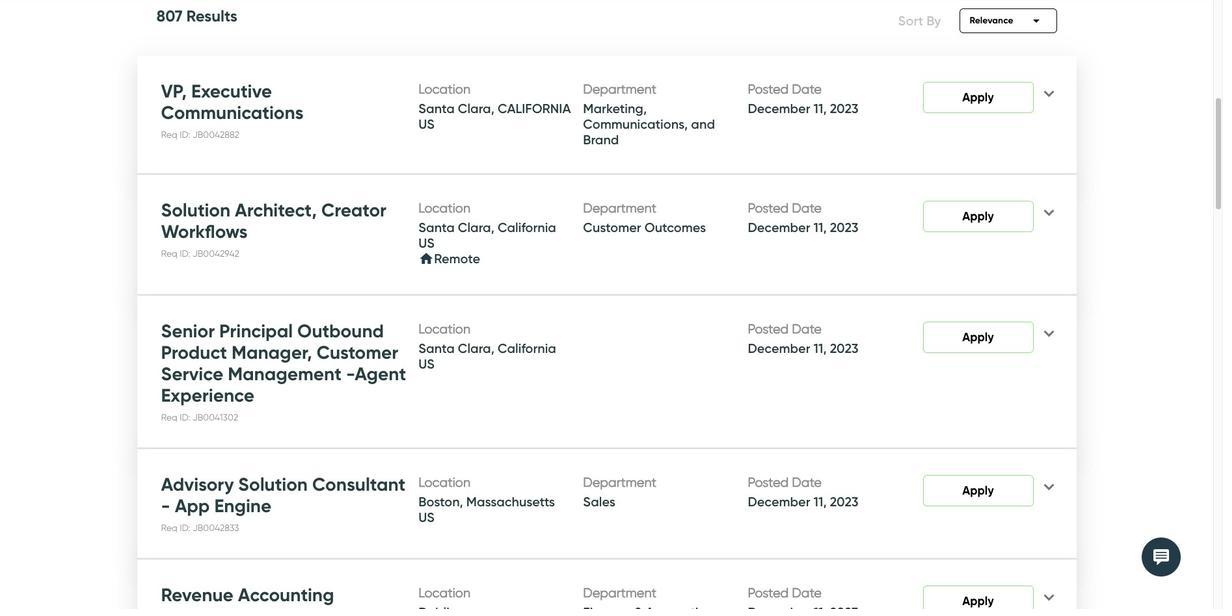 Task type: locate. For each thing, give the bounding box(es) containing it.
communications
[[161, 102, 304, 124]]

2 req from the top
[[161, 249, 178, 259]]

- left app
[[161, 496, 170, 517]]

posted inside the "solution architect, creator workflows req id: jb0042942 expand description" group
[[748, 201, 789, 216]]

1 horizontal spatial solution
[[238, 475, 308, 496]]

accounting
[[238, 585, 334, 607]]

0 vertical spatial clara,
[[458, 101, 495, 116]]

1 vertical spatial clara,
[[458, 220, 495, 236]]

outcomes
[[645, 220, 707, 236]]

req inside advisory solution consultant - app engine req id: jb0042833
[[161, 523, 178, 534]]

location element inside "advisory solution consultant - app engine req id: jb0042833 expand description" group
[[419, 476, 574, 491]]

posted date december 11, 2023 inside the "solution architect, creator workflows req id: jb0042942 expand description" group
[[748, 201, 859, 236]]

solution
[[161, 200, 231, 221], [238, 475, 308, 496]]

communications,
[[583, 116, 688, 132]]

apply link inside vp, executive communications req id: jb0042882 expand description "group"
[[923, 82, 1034, 113]]

1 date from the top
[[792, 82, 822, 97]]

3 req from the top
[[161, 413, 178, 423]]

4 department element from the top
[[583, 586, 738, 602]]

2 2023 from the top
[[830, 220, 859, 236]]

posted date element
[[748, 82, 903, 98], [748, 201, 903, 217], [748, 322, 903, 338], [748, 476, 903, 491], [748, 586, 903, 602]]

jb0042882
[[193, 129, 239, 140]]

3 location element from the top
[[419, 322, 574, 338]]

1 horizontal spatial -
[[346, 364, 355, 385]]

2023 inside senior principal outbound product manager, customer service management -agent experience req id: jb0041302 expand description group
[[830, 341, 859, 357]]

architect,
[[235, 200, 317, 221]]

3 posted date element from the top
[[748, 322, 903, 338]]

date inside "advisory solution consultant - app engine req id: jb0042833 expand description" group
[[792, 476, 822, 491]]

11,
[[814, 101, 827, 116], [814, 220, 827, 236], [814, 341, 827, 357], [814, 495, 827, 510]]

location element inside the "solution architect, creator workflows req id: jb0042942 expand description" group
[[419, 201, 574, 217]]

date inside revenue accounting manager req id: jb0042853 expand description group
[[792, 586, 822, 601]]

2 vertical spatial clara,
[[458, 341, 495, 357]]

jb0042942
[[193, 249, 239, 259]]

2 11, from the top
[[814, 220, 827, 236]]

expand description group inside "group"
[[1046, 82, 1053, 98]]

1 req from the top
[[161, 129, 178, 140]]

department for vp, executive communications
[[583, 82, 657, 97]]

4 2023 from the top
[[830, 495, 859, 510]]

december inside vp, executive communications req id: jb0042882 expand description "group"
[[748, 101, 811, 116]]

posted inside "advisory solution consultant - app engine req id: jb0042833 expand description" group
[[748, 476, 789, 491]]

california
[[498, 220, 557, 236], [498, 341, 557, 357]]

solution inside advisory solution consultant - app engine req id: jb0042833
[[238, 475, 308, 496]]

california inside the location santa clara, california us
[[498, 341, 557, 357]]

1 expand description group from the top
[[1046, 82, 1053, 98]]

id: down app
[[180, 523, 190, 534]]

id: left jb0041302
[[180, 413, 190, 423]]

location
[[419, 82, 471, 97], [419, 201, 471, 216], [419, 322, 471, 337], [419, 476, 471, 491], [419, 586, 471, 601]]

vp,
[[161, 81, 187, 102]]

creator
[[322, 200, 387, 221]]

2 vertical spatial santa
[[419, 341, 455, 357]]

2 expand description group from the top
[[1046, 201, 1053, 217]]

experience
[[161, 385, 255, 407]]

department element
[[583, 82, 738, 98], [583, 201, 738, 217], [583, 476, 738, 491], [583, 586, 738, 602]]

2 location element from the top
[[419, 201, 574, 217]]

req inside solution architect, creator workflows req id: jb0042942
[[161, 249, 178, 259]]

date for solution architect, creator workflows
[[792, 201, 822, 216]]

3 apply link from the top
[[923, 322, 1034, 353]]

december inside senior principal outbound product manager, customer service management -agent experience req id: jb0041302 expand description group
[[748, 341, 811, 357]]

clara, inside the location santa clara, california us
[[458, 341, 495, 357]]

santa
[[419, 101, 455, 116], [419, 220, 455, 236], [419, 341, 455, 357]]

11, inside senior principal outbound product manager, customer service management -agent experience req id: jb0041302 expand description group
[[814, 341, 827, 357]]

posted for solution architect, creator workflows
[[748, 201, 789, 216]]

advisory solution consultant - app engine link
[[161, 475, 406, 517]]

posted date element inside senior principal outbound product manager, customer service management -agent experience req id: jb0041302 expand description group
[[748, 322, 903, 338]]

apply link for vp, executive communications
[[923, 82, 1034, 113]]

- inside advisory solution consultant - app engine req id: jb0042833
[[161, 496, 170, 517]]

1 vertical spatial customer
[[317, 342, 399, 364]]

santa inside "location santa clara, california us"
[[419, 101, 455, 116]]

apply link inside "advisory solution consultant - app engine req id: jb0042833 expand description" group
[[923, 476, 1034, 507]]

3 id: from the top
[[180, 413, 190, 423]]

1 california from the top
[[498, 220, 557, 236]]

expand description group for vp, executive communications
[[1046, 82, 1053, 98]]

posted date december 11, 2023 inside senior principal outbound product manager, customer service management -agent experience req id: jb0041302 expand description group
[[748, 322, 859, 357]]

apply link inside the "solution architect, creator workflows req id: jb0042942 expand description" group
[[923, 201, 1034, 232]]

4 req from the top
[[161, 523, 178, 534]]

2 clara, from the top
[[458, 220, 495, 236]]

4 apply link from the top
[[923, 476, 1034, 507]]

req down 'workflows'
[[161, 249, 178, 259]]

1 id: from the top
[[180, 129, 190, 140]]

santa inside location santa clara, california us home remote
[[419, 220, 455, 236]]

california inside location santa clara, california us home remote
[[498, 220, 557, 236]]

4 11, from the top
[[814, 495, 827, 510]]

expand description group inside group
[[1046, 476, 1053, 492]]

0 vertical spatial santa
[[419, 101, 455, 116]]

4 location element from the top
[[419, 476, 574, 491]]

california
[[498, 101, 571, 116]]

2 date from the top
[[792, 201, 822, 216]]

1 vertical spatial -
[[161, 496, 170, 517]]

posted date element for solution architect, creator workflows
[[748, 201, 903, 217]]

3 santa from the top
[[419, 341, 455, 357]]

posted
[[748, 82, 789, 97], [748, 201, 789, 216], [748, 322, 789, 337], [748, 476, 789, 491], [748, 586, 789, 601]]

revenue
[[161, 585, 234, 607]]

req inside vp, executive communications req id: jb0042882
[[161, 129, 178, 140]]

date
[[792, 82, 822, 97], [792, 201, 822, 216], [792, 322, 822, 337], [792, 476, 822, 491], [792, 586, 822, 601]]

december
[[748, 101, 811, 116], [748, 220, 811, 236], [748, 341, 811, 357], [748, 495, 811, 510]]

id: inside advisory solution consultant - app engine req id: jb0042833
[[180, 523, 190, 534]]

4 id: from the top
[[180, 523, 190, 534]]

remote
[[434, 251, 480, 267]]

principal
[[219, 321, 293, 342]]

id: inside senior principal outbound product manager, customer service management -agent experience req id: jb0041302
[[180, 413, 190, 423]]

location element for vp, executive communications
[[419, 82, 574, 98]]

2 location from the top
[[419, 201, 471, 216]]

posted date element inside vp, executive communications req id: jb0042882 expand description "group"
[[748, 82, 903, 98]]

date inside senior principal outbound product manager, customer service management -agent experience req id: jb0041302 expand description group
[[792, 322, 822, 337]]

california for location santa clara, california us home remote
[[498, 220, 557, 236]]

11, inside vp, executive communications req id: jb0042882 expand description "group"
[[814, 101, 827, 116]]

relevance
[[970, 15, 1014, 26]]

3 apply from the top
[[963, 331, 995, 345]]

1 vertical spatial santa
[[419, 220, 455, 236]]

location element inside senior principal outbound product manager, customer service management -agent experience req id: jb0041302 expand description group
[[419, 322, 574, 338]]

date inside the "solution architect, creator workflows req id: jb0042942 expand description" group
[[792, 201, 822, 216]]

2 posted from the top
[[748, 201, 789, 216]]

2 id: from the top
[[180, 249, 190, 259]]

3 us from the top
[[419, 357, 435, 372]]

Relevance field
[[960, 9, 1058, 33]]

department inside department marketing, communications, and brand
[[583, 82, 657, 97]]

apply inside senior principal outbound product manager, customer service management -agent experience req id: jb0041302 expand description group
[[963, 331, 995, 345]]

us inside the location santa clara, california us
[[419, 357, 435, 372]]

11, for senior principal outbound product manager, customer service management -agent experience
[[814, 341, 827, 357]]

4 date from the top
[[792, 476, 822, 491]]

senior
[[161, 321, 215, 342]]

posted date december 11, 2023 inside vp, executive communications req id: jb0042882 expand description "group"
[[748, 82, 859, 116]]

1 december from the top
[[748, 101, 811, 116]]

2023
[[830, 101, 859, 116], [830, 220, 859, 236], [830, 341, 859, 357], [830, 495, 859, 510]]

posted for senior principal outbound product manager, customer service management -agent experience
[[748, 322, 789, 337]]

us inside location santa clara, california us home remote
[[419, 236, 435, 251]]

2 december from the top
[[748, 220, 811, 236]]

brand
[[583, 132, 619, 148]]

location element inside revenue accounting manager req id: jb0042853 expand description group
[[419, 586, 574, 602]]

1 vertical spatial solution
[[238, 475, 308, 496]]

4 expand description group from the top
[[1046, 476, 1053, 492]]

3 department from the top
[[583, 476, 657, 491]]

4 posted date element from the top
[[748, 476, 903, 491]]

executive
[[191, 81, 272, 102]]

us inside "location santa clara, california us"
[[419, 116, 435, 132]]

vp, executive communications req id: jb0042882 expand description group
[[137, 56, 1077, 174]]

1 posted from the top
[[748, 82, 789, 97]]

2 us from the top
[[419, 236, 435, 251]]

department inside department customer outcomes
[[583, 201, 657, 216]]

2 california from the top
[[498, 341, 557, 357]]

apply link for advisory solution consultant - app engine
[[923, 476, 1034, 507]]

1 santa from the top
[[419, 101, 455, 116]]

1 posted date december 11, 2023 from the top
[[748, 82, 859, 116]]

1 clara, from the top
[[458, 101, 495, 116]]

2 apply link from the top
[[923, 201, 1034, 232]]

apply for advisory solution consultant - app engine
[[963, 484, 995, 499]]

5 posted date element from the top
[[748, 586, 903, 602]]

2023 for vp, executive communications
[[830, 101, 859, 116]]

department element for advisory solution consultant - app engine
[[583, 476, 738, 491]]

1 horizontal spatial customer
[[583, 220, 642, 236]]

posted date december 11, 2023
[[748, 82, 859, 116], [748, 201, 859, 236], [748, 322, 859, 357], [748, 476, 859, 510]]

location element inside vp, executive communications req id: jb0042882 expand description "group"
[[419, 82, 574, 98]]

santa inside the location santa clara, california us
[[419, 341, 455, 357]]

apply inside vp, executive communications req id: jb0042882 expand description "group"
[[963, 90, 995, 105]]

clara, inside "location santa clara, california us"
[[458, 101, 495, 116]]

1 department from the top
[[583, 82, 657, 97]]

posted inside senior principal outbound product manager, customer service management -agent experience req id: jb0041302 expand description group
[[748, 322, 789, 337]]

department marketing, communications, and brand
[[583, 82, 715, 148]]

0 horizontal spatial -
[[161, 496, 170, 517]]

posted date element inside "advisory solution consultant - app engine req id: jb0042833 expand description" group
[[748, 476, 903, 491]]

3 location from the top
[[419, 322, 471, 337]]

1 posted date element from the top
[[748, 82, 903, 98]]

1 us from the top
[[419, 116, 435, 132]]

2 santa from the top
[[419, 220, 455, 236]]

apply inside revenue accounting manager req id: jb0042853 expand description group
[[963, 595, 995, 609]]

date for senior principal outbound product manager, customer service management -agent experience
[[792, 322, 822, 337]]

5 apply link from the top
[[923, 586, 1034, 610]]

customer
[[583, 220, 642, 236], [317, 342, 399, 364]]

- down 'outbound'
[[346, 364, 355, 385]]

3 date from the top
[[792, 322, 822, 337]]

0 vertical spatial customer
[[583, 220, 642, 236]]

posted date
[[748, 586, 822, 601]]

4 us from the top
[[419, 510, 435, 526]]

location inside location boston, massachusetts us
[[419, 476, 471, 491]]

senior principal outbound product manager, customer service management -agent experience req id: jb0041302
[[161, 321, 406, 423]]

location santa clara, california us
[[419, 322, 557, 372]]

3 december from the top
[[748, 341, 811, 357]]

id:
[[180, 129, 190, 140], [180, 249, 190, 259], [180, 413, 190, 423], [180, 523, 190, 534]]

santa for senior principal outbound product manager, customer service management -agent experience
[[419, 341, 455, 357]]

req down vp,
[[161, 129, 178, 140]]

apply link inside senior principal outbound product manager, customer service management -agent experience req id: jb0041302 expand description group
[[923, 322, 1034, 353]]

3 department element from the top
[[583, 476, 738, 491]]

date for advisory solution consultant - app engine
[[792, 476, 822, 491]]

us for location santa clara, california us
[[419, 116, 435, 132]]

apply for vp, executive communications
[[963, 90, 995, 105]]

4 department from the top
[[583, 586, 657, 601]]

1 2023 from the top
[[830, 101, 859, 116]]

december inside the "solution architect, creator workflows req id: jb0042942 expand description" group
[[748, 220, 811, 236]]

-
[[346, 364, 355, 385], [161, 496, 170, 517]]

5 date from the top
[[792, 586, 822, 601]]

11, for solution architect, creator workflows
[[814, 220, 827, 236]]

december for advisory solution consultant - app engine
[[748, 495, 811, 510]]

2 apply from the top
[[963, 210, 995, 224]]

clara,
[[458, 101, 495, 116], [458, 220, 495, 236], [458, 341, 495, 357]]

2 department from the top
[[583, 201, 657, 216]]

3 expand description group from the top
[[1046, 322, 1053, 338]]

jb0042833
[[193, 523, 239, 534]]

manager
[[161, 607, 238, 610]]

marketing,
[[583, 101, 647, 116]]

apply link
[[923, 82, 1034, 113], [923, 201, 1034, 232], [923, 322, 1034, 353], [923, 476, 1034, 507], [923, 586, 1034, 610]]

req down app
[[161, 523, 178, 534]]

1 location element from the top
[[419, 82, 574, 98]]

department
[[583, 82, 657, 97], [583, 201, 657, 216], [583, 476, 657, 491], [583, 586, 657, 601]]

5 location element from the top
[[419, 586, 574, 602]]

1 apply from the top
[[963, 90, 995, 105]]

0 vertical spatial california
[[498, 220, 557, 236]]

app
[[175, 496, 210, 517]]

2 department element from the top
[[583, 201, 738, 217]]

2023 inside the "solution architect, creator workflows req id: jb0042942 expand description" group
[[830, 220, 859, 236]]

11, inside "advisory solution consultant - app engine req id: jb0042833 expand description" group
[[814, 495, 827, 510]]

boston,
[[419, 495, 463, 510]]

location element for solution architect, creator workflows
[[419, 201, 574, 217]]

2023 for advisory solution consultant - app engine
[[830, 495, 859, 510]]

0 horizontal spatial solution
[[161, 200, 231, 221]]

posted date december 11, 2023 for advisory solution consultant - app engine
[[748, 476, 859, 510]]

solution architect, creator workflows link
[[161, 200, 387, 243]]

date inside vp, executive communications req id: jb0042882 expand description "group"
[[792, 82, 822, 97]]

2023 inside vp, executive communications req id: jb0042882 expand description "group"
[[830, 101, 859, 116]]

4 apply from the top
[[963, 484, 995, 499]]

1 department element from the top
[[583, 82, 738, 98]]

0 vertical spatial solution
[[161, 200, 231, 221]]

department customer outcomes
[[583, 201, 707, 236]]

2023 for senior principal outbound product manager, customer service management -agent experience
[[830, 341, 859, 357]]

location inside the location santa clara, california us
[[419, 322, 471, 337]]

3 posted date december 11, 2023 from the top
[[748, 322, 859, 357]]

5 location from the top
[[419, 586, 471, 601]]

3 11, from the top
[[814, 341, 827, 357]]

5 apply from the top
[[963, 595, 995, 609]]

2023 inside "advisory solution consultant - app engine req id: jb0042833 expand description" group
[[830, 495, 859, 510]]

date for vp, executive communications
[[792, 82, 822, 97]]

id: left jb0042882
[[180, 129, 190, 140]]

1 11, from the top
[[814, 101, 827, 116]]

home
[[419, 251, 434, 267]]

department inside "advisory solution consultant - app engine req id: jb0042833 expand description" group
[[583, 476, 657, 491]]

vp, executive communications link
[[161, 81, 304, 124]]

1 apply link from the top
[[923, 82, 1034, 113]]

3 posted from the top
[[748, 322, 789, 337]]

posted date december 11, 2023 inside "advisory solution consultant - app engine req id: jb0042833 expand description" group
[[748, 476, 859, 510]]

1 vertical spatial california
[[498, 341, 557, 357]]

4 posted date december 11, 2023 from the top
[[748, 476, 859, 510]]

2 posted date element from the top
[[748, 201, 903, 217]]

apply inside the "solution architect, creator workflows req id: jb0042942 expand description" group
[[963, 210, 995, 224]]

workflows
[[161, 221, 248, 243]]

posted inside revenue accounting manager req id: jb0042853 expand description group
[[748, 586, 789, 601]]

2 posted date december 11, 2023 from the top
[[748, 201, 859, 236]]

apply inside "advisory solution consultant - app engine req id: jb0042833 expand description" group
[[963, 484, 995, 499]]

11, inside the "solution architect, creator workflows req id: jb0042942 expand description" group
[[814, 220, 827, 236]]

department sales
[[583, 476, 657, 510]]

5 posted from the top
[[748, 586, 789, 601]]

december inside "advisory solution consultant - app engine req id: jb0042833 expand description" group
[[748, 495, 811, 510]]

posted inside vp, executive communications req id: jb0042882 expand description "group"
[[748, 82, 789, 97]]

id: down 'workflows'
[[180, 249, 190, 259]]

revenue accounting manager link
[[161, 585, 334, 610]]

4 location from the top
[[419, 476, 471, 491]]

11, for vp, executive communications
[[814, 101, 827, 116]]

posted date december 11, 2023 for vp, executive communications
[[748, 82, 859, 116]]

req
[[161, 129, 178, 140], [161, 249, 178, 259], [161, 413, 178, 423], [161, 523, 178, 534]]

senior principal outbound product manager, customer service management -agent experience req id: jb0041302 expand description group
[[137, 296, 1077, 448]]

0 vertical spatial -
[[346, 364, 355, 385]]

apply for solution architect, creator workflows
[[963, 210, 995, 224]]

service
[[161, 364, 223, 385]]

location inside "location santa clara, california us"
[[419, 82, 471, 97]]

3 2023 from the top
[[830, 341, 859, 357]]

location element
[[419, 82, 574, 98], [419, 201, 574, 217], [419, 322, 574, 338], [419, 476, 574, 491], [419, 586, 574, 602]]

1 location from the top
[[419, 82, 471, 97]]

location santa clara, california us
[[419, 82, 571, 132]]

req down experience
[[161, 413, 178, 423]]

us
[[419, 116, 435, 132], [419, 236, 435, 251], [419, 357, 435, 372], [419, 510, 435, 526]]

posted for vp, executive communications
[[748, 82, 789, 97]]

3 clara, from the top
[[458, 341, 495, 357]]

0 horizontal spatial customer
[[317, 342, 399, 364]]

4 posted from the top
[[748, 476, 789, 491]]

apply
[[963, 90, 995, 105], [963, 210, 995, 224], [963, 331, 995, 345], [963, 484, 995, 499], [963, 595, 995, 609]]

santa for vp, executive communications
[[419, 101, 455, 116]]

4 december from the top
[[748, 495, 811, 510]]

expand description group
[[1046, 82, 1053, 98], [1046, 201, 1053, 217], [1046, 322, 1053, 338], [1046, 476, 1053, 492], [1046, 586, 1053, 603]]



Task type: describe. For each thing, give the bounding box(es) containing it.
department element for vp, executive communications
[[583, 82, 738, 98]]

posted date december 11, 2023 for senior principal outbound product manager, customer service management -agent experience
[[748, 322, 859, 357]]

location for vp, executive communications
[[419, 82, 471, 97]]

product
[[161, 342, 227, 364]]

advisory solution consultant - app engine req id: jb0042833 expand description group
[[137, 450, 1077, 559]]

location inside location santa clara, california us home remote
[[419, 201, 471, 216]]

location inside revenue accounting manager req id: jb0042853 expand description group
[[419, 586, 471, 601]]

11, for advisory solution consultant - app engine
[[814, 495, 827, 510]]

us for location santa clara, california us
[[419, 357, 435, 372]]

manager,
[[232, 342, 312, 364]]

agent
[[355, 364, 406, 385]]

customer inside department customer outcomes
[[583, 220, 642, 236]]

clara, for vp, executive communications
[[458, 101, 495, 116]]

expand description group for solution architect, creator workflows
[[1046, 201, 1053, 217]]

results
[[187, 7, 238, 25]]

location for senior principal outbound product manager, customer service management -agent experience
[[419, 322, 471, 337]]

december for vp, executive communications
[[748, 101, 811, 116]]

location for advisory solution consultant - app engine
[[419, 476, 471, 491]]

jb0041302
[[193, 413, 238, 423]]

december for senior principal outbound product manager, customer service management -agent experience
[[748, 341, 811, 357]]

posted for advisory solution consultant - app engine
[[748, 476, 789, 491]]

massachusetts
[[467, 495, 555, 510]]

california for location santa clara, california us
[[498, 341, 557, 357]]

id: inside vp, executive communications req id: jb0042882
[[180, 129, 190, 140]]

solution inside solution architect, creator workflows req id: jb0042942
[[161, 200, 231, 221]]

807
[[157, 7, 183, 25]]

department for solution architect, creator workflows
[[583, 201, 657, 216]]

department inside revenue accounting manager req id: jb0042853 expand description group
[[583, 586, 657, 601]]

department element for solution architect, creator workflows
[[583, 201, 738, 217]]

us for location santa clara, california us home remote
[[419, 236, 435, 251]]

req inside senior principal outbound product manager, customer service management -agent experience req id: jb0041302
[[161, 413, 178, 423]]

us inside location boston, massachusetts us
[[419, 510, 435, 526]]

advisory solution consultant - app engine req id: jb0042833
[[161, 475, 406, 534]]

apply link for solution architect, creator workflows
[[923, 201, 1034, 232]]

posted date element for vp, executive communications
[[748, 82, 903, 98]]

messanger- launcher image
[[1154, 550, 1170, 566]]

consultant
[[312, 475, 406, 496]]

engine
[[214, 496, 272, 517]]

revenue accounting manager
[[161, 585, 334, 610]]

2023 for solution architect, creator workflows
[[830, 220, 859, 236]]

vp, executive communications req id: jb0042882
[[161, 81, 304, 140]]

outbound
[[298, 321, 384, 342]]

senior principal outbound product manager, customer service management -agent experience link
[[161, 321, 406, 407]]

posted date december 11, 2023 for solution architect, creator workflows
[[748, 201, 859, 236]]

- inside senior principal outbound product manager, customer service management -agent experience req id: jb0041302
[[346, 364, 355, 385]]

management
[[228, 364, 342, 385]]

and
[[692, 116, 715, 132]]

december for solution architect, creator workflows
[[748, 220, 811, 236]]

revenue accounting manager req id: jb0042853 expand description group
[[137, 560, 1077, 610]]

expand description group for senior principal outbound product manager, customer service management -agent experience
[[1046, 322, 1053, 338]]

807 results
[[157, 7, 238, 25]]

solution architect, creator workflows req id: jb0042942
[[161, 200, 387, 259]]

advisory
[[161, 475, 234, 496]]

posted date element inside revenue accounting manager req id: jb0042853 expand description group
[[748, 586, 903, 602]]

id: inside solution architect, creator workflows req id: jb0042942
[[180, 249, 190, 259]]

posted date element for advisory solution consultant - app engine
[[748, 476, 903, 491]]

remote element
[[419, 251, 574, 267]]

solution architect, creator workflows req id: jb0042942 expand description group
[[137, 175, 1077, 295]]

location santa clara, california us home remote
[[419, 201, 557, 267]]

posted date element for senior principal outbound product manager, customer service management -agent experience
[[748, 322, 903, 338]]

apply link inside revenue accounting manager req id: jb0042853 expand description group
[[923, 586, 1034, 610]]

5 expand description group from the top
[[1046, 586, 1053, 603]]

location element for senior principal outbound product manager, customer service management -agent experience
[[419, 322, 574, 338]]

apply link for senior principal outbound product manager, customer service management -agent experience
[[923, 322, 1034, 353]]

sales
[[583, 495, 616, 510]]

location boston, massachusetts us
[[419, 476, 555, 526]]

department for advisory solution consultant - app engine
[[583, 476, 657, 491]]

clara, for senior principal outbound product manager, customer service management -agent experience
[[458, 341, 495, 357]]

location element for advisory solution consultant - app engine
[[419, 476, 574, 491]]

clara, inside location santa clara, california us home remote
[[458, 220, 495, 236]]

apply for senior principal outbound product manager, customer service management -agent experience
[[963, 331, 995, 345]]

customer inside senior principal outbound product manager, customer service management -agent experience req id: jb0041302
[[317, 342, 399, 364]]

expand description group for advisory solution consultant - app engine
[[1046, 476, 1053, 492]]



Task type: vqa. For each thing, say whether or not it's contained in the screenshot.


